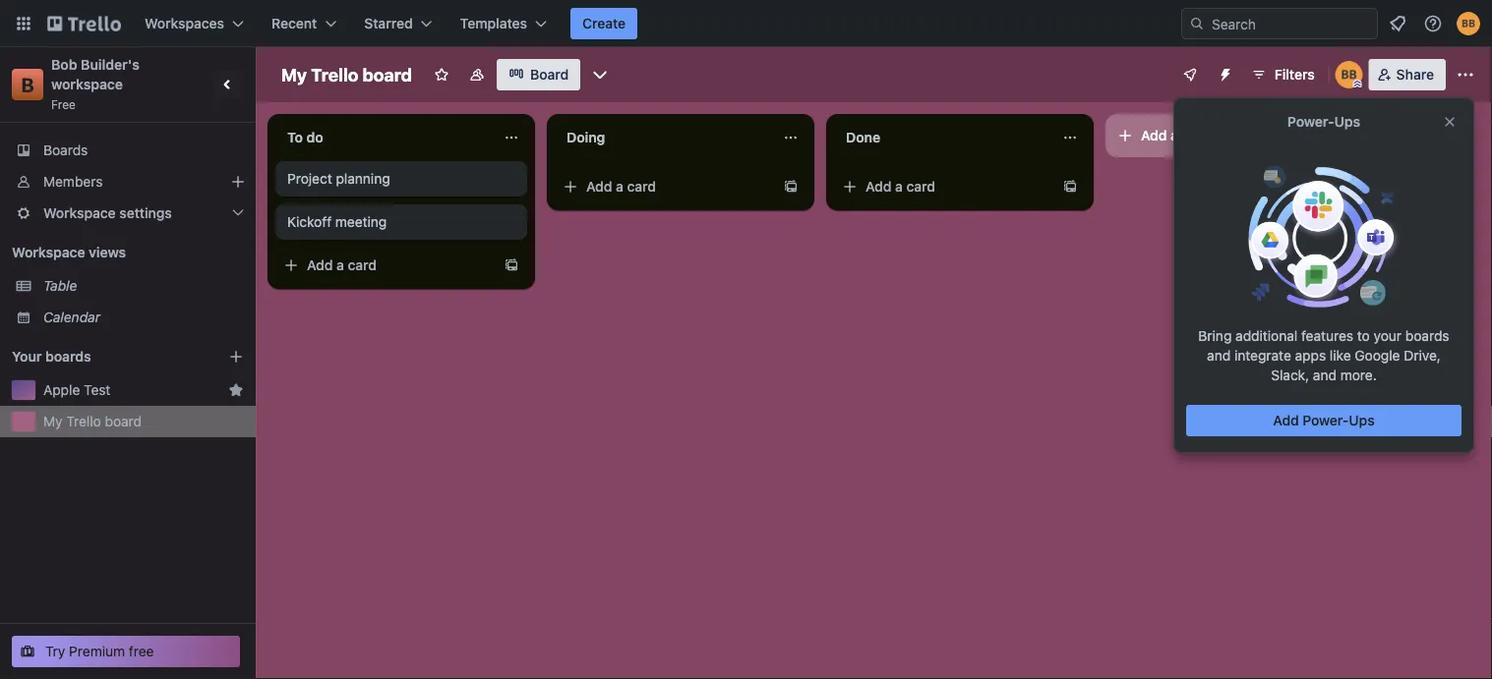 Task type: describe. For each thing, give the bounding box(es) containing it.
apps
[[1295, 348, 1327, 364]]

apple
[[43, 382, 80, 399]]

workspace for workspace views
[[12, 245, 85, 261]]

try premium free button
[[12, 637, 240, 668]]

close popover image
[[1442, 114, 1458, 130]]

bob builder (bobbuilder40) image inside primary element
[[1457, 12, 1481, 35]]

0 vertical spatial ups
[[1335, 114, 1361, 130]]

views
[[89, 245, 126, 261]]

primary element
[[0, 0, 1493, 47]]

add a card button for to do
[[276, 250, 496, 281]]

workspace views
[[12, 245, 126, 261]]

your boards with 2 items element
[[12, 345, 199, 369]]

drive,
[[1404, 348, 1441, 364]]

Doing text field
[[555, 122, 771, 153]]

1 vertical spatial my
[[43, 414, 63, 430]]

boards
[[43, 142, 88, 158]]

1 vertical spatial boards
[[45, 349, 91, 365]]

members
[[43, 174, 103, 190]]

to
[[287, 129, 303, 146]]

share
[[1397, 66, 1435, 83]]

project planning
[[287, 171, 390, 187]]

power- inside button
[[1303, 413, 1349, 429]]

boards link
[[0, 135, 256, 166]]

apple test
[[43, 382, 111, 399]]

add another list
[[1141, 127, 1244, 144]]

my inside board name "text field"
[[281, 64, 307, 85]]

another
[[1171, 127, 1221, 144]]

add a card button for done
[[834, 171, 1055, 203]]

search image
[[1190, 16, 1205, 31]]

share button
[[1369, 59, 1446, 91]]

features
[[1302, 328, 1354, 344]]

Search field
[[1205, 9, 1378, 38]]

your
[[12, 349, 42, 365]]

apple test link
[[43, 381, 220, 400]]

free
[[129, 644, 154, 660]]

add for done
[[866, 179, 892, 195]]

customize views image
[[591, 65, 610, 85]]

workspace visible image
[[469, 67, 485, 83]]

power ups image
[[1182, 67, 1198, 83]]

my trello board link
[[43, 412, 244, 432]]

create from template… image for doing
[[783, 179, 799, 195]]

workspaces
[[145, 15, 224, 31]]

board
[[530, 66, 569, 83]]

power-ups
[[1288, 114, 1361, 130]]

a for done
[[896, 179, 903, 195]]

card for done
[[907, 179, 936, 195]]

templates
[[460, 15, 527, 31]]

add inside add power-ups button
[[1274, 413, 1300, 429]]

table
[[43, 278, 77, 294]]

done
[[846, 129, 881, 146]]

Board name text field
[[272, 59, 422, 91]]

board inside "text field"
[[363, 64, 412, 85]]

list
[[1225, 127, 1244, 144]]

show menu image
[[1456, 65, 1476, 85]]

project planning link
[[287, 169, 516, 189]]

workspace navigation collapse icon image
[[215, 71, 242, 98]]

add a card for done
[[866, 179, 936, 195]]

settings
[[119, 205, 172, 221]]

kickoff
[[287, 214, 332, 230]]

boards inside 'bring additional features to your boards and integrate apps like google drive, slack, and more.'
[[1406, 328, 1450, 344]]

templates button
[[448, 8, 559, 39]]

Done text field
[[834, 122, 1051, 153]]

my trello board inside my trello board link
[[43, 414, 142, 430]]

members link
[[0, 166, 256, 198]]

bob
[[51, 57, 77, 73]]

add a card for to do
[[307, 257, 377, 274]]

planning
[[336, 171, 390, 187]]

doing
[[567, 129, 605, 146]]

0 vertical spatial power-
[[1288, 114, 1335, 130]]

card for doing
[[627, 179, 656, 195]]



Task type: locate. For each thing, give the bounding box(es) containing it.
power-
[[1288, 114, 1335, 130], [1303, 413, 1349, 429]]

more.
[[1341, 368, 1377, 384]]

additional
[[1236, 328, 1298, 344]]

star or unstar board image
[[434, 67, 450, 83]]

meeting
[[335, 214, 387, 230]]

workspace down members
[[43, 205, 116, 221]]

power- down filters
[[1288, 114, 1335, 130]]

trello inside board name "text field"
[[311, 64, 359, 85]]

workspace inside dropdown button
[[43, 205, 116, 221]]

1 vertical spatial workspace
[[12, 245, 85, 261]]

1 horizontal spatial bob builder (bobbuilder40) image
[[1457, 12, 1481, 35]]

open information menu image
[[1424, 14, 1443, 33]]

add a card down kickoff meeting
[[307, 257, 377, 274]]

my
[[281, 64, 307, 85], [43, 414, 63, 430]]

1 horizontal spatial board
[[363, 64, 412, 85]]

a down kickoff meeting
[[337, 257, 344, 274]]

to
[[1358, 328, 1370, 344]]

bob builder's workspace free
[[51, 57, 143, 111]]

a down done text field
[[896, 179, 903, 195]]

project
[[287, 171, 332, 187]]

and
[[1207, 348, 1231, 364], [1313, 368, 1337, 384]]

To do text field
[[276, 122, 492, 153]]

bob builder (bobbuilder40) image right open information menu image
[[1457, 12, 1481, 35]]

add a card button for doing
[[555, 171, 775, 203]]

add
[[1141, 127, 1167, 144], [586, 179, 612, 195], [866, 179, 892, 195], [307, 257, 333, 274], [1274, 413, 1300, 429]]

recent button
[[260, 8, 349, 39]]

card for to do
[[348, 257, 377, 274]]

0 horizontal spatial bob builder (bobbuilder40) image
[[1336, 61, 1363, 89]]

try
[[45, 644, 65, 660]]

card down 'meeting'
[[348, 257, 377, 274]]

create button
[[571, 8, 638, 39]]

b link
[[12, 69, 43, 100]]

integrate
[[1235, 348, 1292, 364]]

bob builder's workspace link
[[51, 57, 143, 92]]

card
[[627, 179, 656, 195], [907, 179, 936, 195], [348, 257, 377, 274]]

0 horizontal spatial my
[[43, 414, 63, 430]]

workspace
[[43, 205, 116, 221], [12, 245, 85, 261]]

starred
[[364, 15, 413, 31]]

automation image
[[1210, 59, 1238, 87]]

a
[[616, 179, 624, 195], [896, 179, 903, 195], [337, 257, 344, 274]]

add left another
[[1141, 127, 1167, 144]]

0 horizontal spatial my trello board
[[43, 414, 142, 430]]

my trello board down the "starred"
[[281, 64, 412, 85]]

create from template… image
[[783, 179, 799, 195], [504, 258, 520, 274]]

your
[[1374, 328, 1402, 344]]

table link
[[43, 276, 244, 296]]

google
[[1355, 348, 1401, 364]]

0 horizontal spatial boards
[[45, 349, 91, 365]]

2 horizontal spatial a
[[896, 179, 903, 195]]

0 horizontal spatial add a card
[[307, 257, 377, 274]]

2 horizontal spatial add a card
[[866, 179, 936, 195]]

calendar link
[[43, 308, 244, 328]]

board down apple test link
[[105, 414, 142, 430]]

0 horizontal spatial add a card button
[[276, 250, 496, 281]]

premium
[[69, 644, 125, 660]]

my down 'recent'
[[281, 64, 307, 85]]

add a card down doing
[[586, 179, 656, 195]]

add power-ups
[[1274, 413, 1375, 429]]

add power-ups button
[[1187, 405, 1462, 437]]

trello down recent popup button
[[311, 64, 359, 85]]

add inside the add another list button
[[1141, 127, 1167, 144]]

workspace for workspace settings
[[43, 205, 116, 221]]

0 vertical spatial workspace
[[43, 205, 116, 221]]

filters
[[1275, 66, 1315, 83]]

trello down apple test
[[66, 414, 101, 430]]

b
[[21, 73, 34, 96]]

switch to… image
[[14, 14, 33, 33]]

add down slack,
[[1274, 413, 1300, 429]]

0 horizontal spatial trello
[[66, 414, 101, 430]]

boards
[[1406, 328, 1450, 344], [45, 349, 91, 365]]

board
[[363, 64, 412, 85], [105, 414, 142, 430]]

1 vertical spatial create from template… image
[[504, 258, 520, 274]]

0 vertical spatial trello
[[311, 64, 359, 85]]

1 vertical spatial power-
[[1303, 413, 1349, 429]]

ups inside add power-ups button
[[1349, 413, 1375, 429]]

bob builder (bobbuilder40) image
[[1457, 12, 1481, 35], [1336, 61, 1363, 89]]

1 horizontal spatial a
[[616, 179, 624, 195]]

1 horizontal spatial add a card button
[[555, 171, 775, 203]]

calendar
[[43, 309, 100, 326]]

test
[[84, 382, 111, 399]]

1 horizontal spatial card
[[627, 179, 656, 195]]

0 horizontal spatial a
[[337, 257, 344, 274]]

a down the doing text box
[[616, 179, 624, 195]]

1 horizontal spatial my trello board
[[281, 64, 412, 85]]

2 horizontal spatial card
[[907, 179, 936, 195]]

filters button
[[1245, 59, 1321, 91]]

kickoff meeting link
[[287, 213, 516, 232]]

free
[[51, 97, 76, 111]]

a for doing
[[616, 179, 624, 195]]

power- down more.
[[1303, 413, 1349, 429]]

add a card button down kickoff meeting link
[[276, 250, 496, 281]]

1 horizontal spatial my
[[281, 64, 307, 85]]

my trello board
[[281, 64, 412, 85], [43, 414, 142, 430]]

no enabled plugins icon image
[[1244, 165, 1405, 310]]

card down done text field
[[907, 179, 936, 195]]

1 horizontal spatial and
[[1313, 368, 1337, 384]]

my down apple
[[43, 414, 63, 430]]

trello
[[311, 64, 359, 85], [66, 414, 101, 430]]

this member is an admin of this board. image
[[1354, 80, 1362, 89]]

workspace settings button
[[0, 198, 256, 229]]

0 vertical spatial boards
[[1406, 328, 1450, 344]]

0 horizontal spatial card
[[348, 257, 377, 274]]

0 vertical spatial my trello board
[[281, 64, 412, 85]]

your boards
[[12, 349, 91, 365]]

kickoff meeting
[[287, 214, 387, 230]]

add for to do
[[307, 257, 333, 274]]

and down bring
[[1207, 348, 1231, 364]]

add down doing
[[586, 179, 612, 195]]

do
[[307, 129, 323, 146]]

0 vertical spatial board
[[363, 64, 412, 85]]

1 vertical spatial trello
[[66, 414, 101, 430]]

back to home image
[[47, 8, 121, 39]]

boards up apple
[[45, 349, 91, 365]]

try premium free
[[45, 644, 154, 660]]

0 vertical spatial bob builder (bobbuilder40) image
[[1457, 12, 1481, 35]]

board link
[[497, 59, 581, 91]]

1 vertical spatial bob builder (bobbuilder40) image
[[1336, 61, 1363, 89]]

my trello board down test
[[43, 414, 142, 430]]

ups down more.
[[1349, 413, 1375, 429]]

create from template… image
[[1063, 179, 1078, 195]]

workspace settings
[[43, 205, 172, 221]]

ups down this member is an admin of this board. icon
[[1335, 114, 1361, 130]]

workspace
[[51, 76, 123, 92]]

and down "apps" on the bottom right of page
[[1313, 368, 1337, 384]]

1 vertical spatial board
[[105, 414, 142, 430]]

boards up the drive,
[[1406, 328, 1450, 344]]

1 horizontal spatial create from template… image
[[783, 179, 799, 195]]

0 notifications image
[[1386, 12, 1410, 35]]

add another list button
[[1106, 114, 1374, 157]]

slack,
[[1272, 368, 1310, 384]]

add a card
[[586, 179, 656, 195], [866, 179, 936, 195], [307, 257, 377, 274]]

add a card down done
[[866, 179, 936, 195]]

starred button
[[353, 8, 444, 39]]

1 horizontal spatial trello
[[311, 64, 359, 85]]

bring additional features to your boards and integrate apps like google drive, slack, and more.
[[1199, 328, 1450, 384]]

add down done
[[866, 179, 892, 195]]

0 horizontal spatial and
[[1207, 348, 1231, 364]]

starred icon image
[[228, 383, 244, 399]]

workspace up table
[[12, 245, 85, 261]]

create
[[583, 15, 626, 31]]

0 horizontal spatial board
[[105, 414, 142, 430]]

builder's
[[81, 57, 140, 73]]

add for doing
[[586, 179, 612, 195]]

add down the kickoff
[[307, 257, 333, 274]]

add a card button down the doing text box
[[555, 171, 775, 203]]

0 vertical spatial create from template… image
[[783, 179, 799, 195]]

to do
[[287, 129, 323, 146]]

0 horizontal spatial create from template… image
[[504, 258, 520, 274]]

add a card for doing
[[586, 179, 656, 195]]

1 vertical spatial and
[[1313, 368, 1337, 384]]

recent
[[272, 15, 317, 31]]

1 vertical spatial my trello board
[[43, 414, 142, 430]]

workspaces button
[[133, 8, 256, 39]]

my trello board inside board name "text field"
[[281, 64, 412, 85]]

ups
[[1335, 114, 1361, 130], [1349, 413, 1375, 429]]

0 vertical spatial and
[[1207, 348, 1231, 364]]

bring
[[1199, 328, 1232, 344]]

0 vertical spatial my
[[281, 64, 307, 85]]

card down the doing text box
[[627, 179, 656, 195]]

create from template… image for to do
[[504, 258, 520, 274]]

bob builder (bobbuilder40) image up the power-ups
[[1336, 61, 1363, 89]]

a for to do
[[337, 257, 344, 274]]

like
[[1330, 348, 1352, 364]]

board down the "starred"
[[363, 64, 412, 85]]

1 horizontal spatial boards
[[1406, 328, 1450, 344]]

add a card button down done text field
[[834, 171, 1055, 203]]

add board image
[[228, 349, 244, 365]]

2 horizontal spatial add a card button
[[834, 171, 1055, 203]]

add a card button
[[555, 171, 775, 203], [834, 171, 1055, 203], [276, 250, 496, 281]]

1 vertical spatial ups
[[1349, 413, 1375, 429]]

1 horizontal spatial add a card
[[586, 179, 656, 195]]



Task type: vqa. For each thing, say whether or not it's contained in the screenshot.
middle "a"
yes



